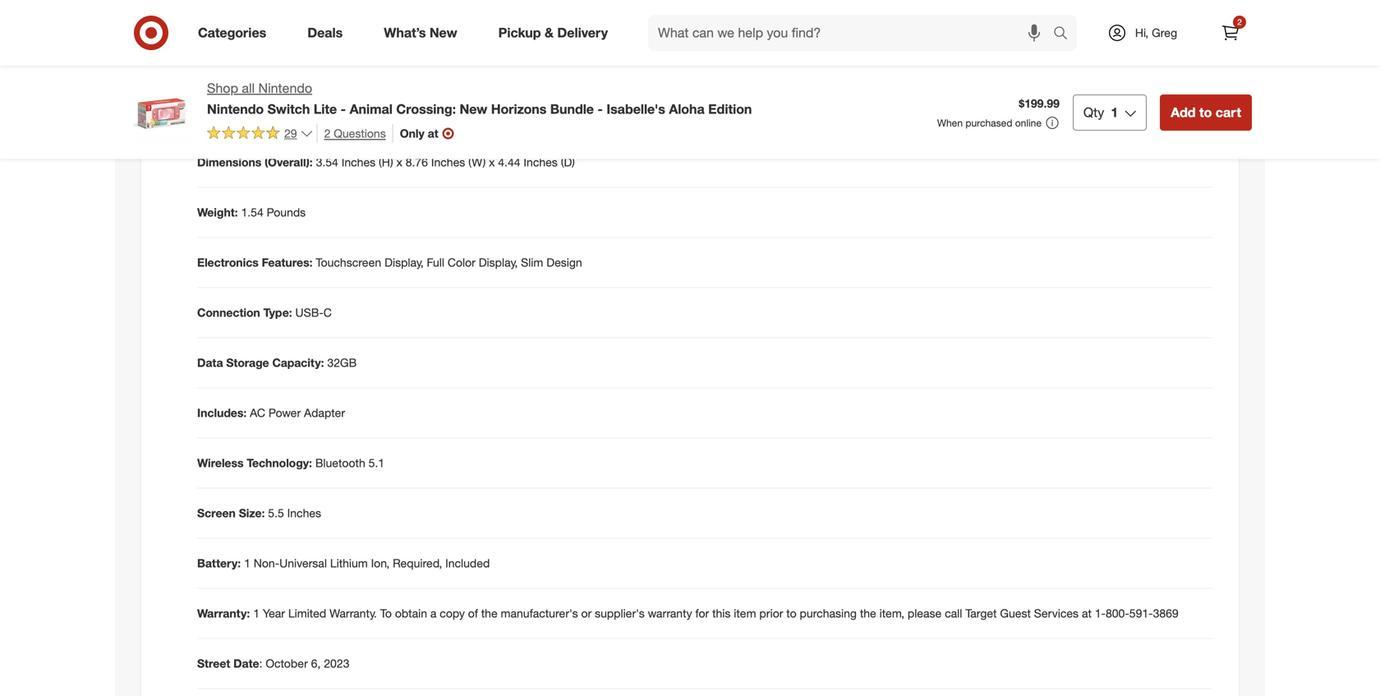 Task type: locate. For each thing, give the bounding box(es) containing it.
esrb down shop at the left of page
[[197, 105, 229, 119]]

to
[[380, 606, 392, 621]]

add
[[1172, 104, 1196, 120]]

of
[[468, 606, 478, 621]]

hi,
[[1136, 25, 1149, 40]]

0 horizontal spatial to
[[787, 606, 797, 621]]

warranty:
[[197, 606, 250, 621]]

2 horizontal spatial 1
[[1112, 104, 1119, 120]]

includes:
[[197, 406, 247, 420]]

0 horizontal spatial x
[[397, 155, 403, 169]]

pickup
[[499, 25, 541, 41]]

display, left slim
[[479, 255, 518, 270]]

aloha
[[669, 101, 705, 117]]

x right '(h)'
[[397, 155, 403, 169]]

new right the what's
[[430, 25, 458, 41]]

pickup & delivery link
[[485, 15, 629, 51]]

deals
[[308, 25, 343, 41]]

usb-
[[296, 305, 324, 320]]

0 horizontal spatial -
[[341, 101, 346, 117]]

0 vertical spatial new
[[430, 25, 458, 41]]

year
[[263, 606, 285, 621]]

animal
[[350, 101, 393, 117]]

1 vertical spatial 1
[[244, 556, 251, 570]]

2 x from the left
[[489, 155, 495, 169]]

categories
[[198, 25, 267, 41]]

nintendo up switch
[[259, 80, 312, 96]]

0 horizontal spatial new
[[430, 25, 458, 41]]

(d)
[[561, 155, 575, 169]]

nintendo
[[259, 80, 312, 96], [207, 101, 264, 117]]

services
[[1035, 606, 1079, 621]]

1 left the non-
[[244, 556, 251, 570]]

content
[[232, 55, 276, 69]]

at right only
[[428, 126, 439, 140]]

800-
[[1106, 606, 1130, 621]]

1 left year on the bottom
[[253, 606, 260, 621]]

street
[[197, 656, 230, 671]]

connection
[[197, 305, 260, 320]]

screen
[[197, 506, 236, 520]]

1 horizontal spatial the
[[861, 606, 877, 621]]

1 vertical spatial 2
[[324, 126, 331, 140]]

to right add
[[1200, 104, 1213, 120]]

wireless
[[197, 456, 244, 470]]

new
[[430, 25, 458, 41], [460, 101, 488, 117]]

pounds
[[267, 205, 306, 219]]

1 vertical spatial nintendo
[[207, 101, 264, 117]]

search
[[1046, 26, 1086, 42]]

2 down the elements:
[[324, 126, 331, 140]]

display, left full
[[385, 255, 424, 270]]

search button
[[1046, 15, 1086, 54]]

- right lite
[[341, 101, 346, 117]]

the right of
[[482, 606, 498, 621]]

1 horizontal spatial 1
[[253, 606, 260, 621]]

1 horizontal spatial new
[[460, 101, 488, 117]]

0 vertical spatial 1
[[1112, 104, 1119, 120]]

0 vertical spatial esrb
[[197, 55, 229, 69]]

shop all nintendo nintendo switch lite - animal crossing: new horizons bundle - isabelle's aloha edition
[[207, 80, 752, 117]]

- right bundle
[[598, 101, 603, 117]]

esrb for esrb content descriptors: comic mischief
[[197, 55, 229, 69]]

bluetooth
[[316, 456, 366, 470]]

0 horizontal spatial 2
[[324, 126, 331, 140]]

qty 1
[[1084, 104, 1119, 120]]

to right prior
[[787, 606, 797, 621]]

0 vertical spatial to
[[1200, 104, 1213, 120]]

2 display, from the left
[[479, 255, 518, 270]]

1 horizontal spatial to
[[1200, 104, 1213, 120]]

0 vertical spatial 2
[[1238, 17, 1243, 27]]

x right (w)
[[489, 155, 495, 169]]

new right 'in-'
[[460, 101, 488, 117]]

required,
[[393, 556, 442, 570]]

inches
[[342, 155, 376, 169], [431, 155, 465, 169], [524, 155, 558, 169], [287, 506, 321, 520]]

purchased
[[966, 117, 1013, 129]]

only at
[[400, 126, 439, 140]]

esrb up shop at the left of page
[[197, 55, 229, 69]]

2 questions link
[[317, 124, 386, 143]]

0 horizontal spatial display,
[[385, 255, 424, 270]]

1 horizontal spatial 2
[[1238, 17, 1243, 27]]

data
[[197, 355, 223, 370]]

limited
[[288, 606, 327, 621]]

What can we help you find? suggestions appear below search field
[[649, 15, 1058, 51]]

ac
[[250, 406, 266, 420]]

wireless technology: bluetooth 5.1
[[197, 456, 385, 470]]

1 vertical spatial new
[[460, 101, 488, 117]]

2 right greg
[[1238, 17, 1243, 27]]

0 horizontal spatial the
[[482, 606, 498, 621]]

at left 1-
[[1083, 606, 1092, 621]]

2 esrb from the top
[[197, 105, 229, 119]]

1 horizontal spatial at
[[1083, 606, 1092, 621]]

1 horizontal spatial display,
[[479, 255, 518, 270]]

the left item,
[[861, 606, 877, 621]]

6,
[[311, 656, 321, 671]]

color
[[448, 255, 476, 270]]

battery: 1 non-universal lithium ion, required, included
[[197, 556, 490, 570]]

electronics
[[197, 255, 259, 270]]

lite
[[314, 101, 337, 117]]

switch
[[268, 101, 310, 117]]

-
[[341, 101, 346, 117], [598, 101, 603, 117]]

descriptors:
[[279, 55, 346, 69]]

1 for qty
[[1112, 104, 1119, 120]]

item
[[734, 606, 757, 621]]

battery:
[[197, 556, 241, 570]]

8.76
[[406, 155, 428, 169]]

for
[[696, 606, 710, 621]]

3.54
[[316, 155, 339, 169]]

1 horizontal spatial -
[[598, 101, 603, 117]]

1 vertical spatial at
[[1083, 606, 1092, 621]]

1 display, from the left
[[385, 255, 424, 270]]

design
[[547, 255, 583, 270]]

1 horizontal spatial x
[[489, 155, 495, 169]]

:
[[259, 656, 263, 671]]

2
[[1238, 17, 1243, 27], [324, 126, 331, 140]]

deals link
[[294, 15, 364, 51]]

nintendo down shop at the left of page
[[207, 101, 264, 117]]

1 esrb from the top
[[197, 55, 229, 69]]

esrb interactive elements: users interact, in-game purchases
[[197, 105, 530, 119]]

in-
[[428, 105, 442, 119]]

2 vertical spatial 1
[[253, 606, 260, 621]]

1 vertical spatial esrb
[[197, 105, 229, 119]]

1 for warranty:
[[253, 606, 260, 621]]

at
[[428, 126, 439, 140], [1083, 606, 1092, 621]]

new inside shop all nintendo nintendo switch lite - animal crossing: new horizons bundle - isabelle's aloha edition
[[460, 101, 488, 117]]

copy
[[440, 606, 465, 621]]

esrb
[[197, 55, 229, 69], [197, 105, 229, 119]]

to inside button
[[1200, 104, 1213, 120]]

connection type: usb-c
[[197, 305, 332, 320]]

1 right qty
[[1112, 104, 1119, 120]]

inches right 5.5
[[287, 506, 321, 520]]

to
[[1200, 104, 1213, 120], [787, 606, 797, 621]]

0 vertical spatial at
[[428, 126, 439, 140]]

non-
[[254, 556, 280, 570]]

2 for 2
[[1238, 17, 1243, 27]]

esrb for esrb interactive elements: users interact, in-game purchases
[[197, 105, 229, 119]]

display,
[[385, 255, 424, 270], [479, 255, 518, 270]]

ion,
[[371, 556, 390, 570]]

0 horizontal spatial 1
[[244, 556, 251, 570]]

image of nintendo switch lite - animal crossing: new horizons bundle - isabelle's aloha edition image
[[128, 79, 194, 145]]

a
[[431, 606, 437, 621]]



Task type: vqa. For each thing, say whether or not it's contained in the screenshot.
Free
no



Task type: describe. For each thing, give the bounding box(es) containing it.
greg
[[1153, 25, 1178, 40]]

target
[[966, 606, 997, 621]]

warranty.
[[330, 606, 377, 621]]

1 x from the left
[[397, 155, 403, 169]]

1 vertical spatial to
[[787, 606, 797, 621]]

supplier's
[[595, 606, 645, 621]]

cart
[[1216, 104, 1242, 120]]

warranty: 1 year limited warranty. to obtain a copy of the manufacturer's or supplier's warranty for this item prior to purchasing the item, please call target guest services at 1-800-591-3869
[[197, 606, 1179, 621]]

2 the from the left
[[861, 606, 877, 621]]

universal
[[280, 556, 327, 570]]

2023
[[324, 656, 350, 671]]

call
[[945, 606, 963, 621]]

this
[[713, 606, 731, 621]]

item,
[[880, 606, 905, 621]]

591-
[[1130, 606, 1154, 621]]

(w)
[[469, 155, 486, 169]]

included
[[446, 556, 490, 570]]

capacity:
[[272, 355, 324, 370]]

categories link
[[184, 15, 287, 51]]

crossing:
[[397, 101, 456, 117]]

horizons
[[491, 101, 547, 117]]

date
[[234, 656, 259, 671]]

elements:
[[293, 105, 347, 119]]

prior
[[760, 606, 784, 621]]

please
[[908, 606, 942, 621]]

size:
[[239, 506, 265, 520]]

technology:
[[247, 456, 312, 470]]

adapter
[[304, 406, 345, 420]]

storage
[[226, 355, 269, 370]]

0 vertical spatial nintendo
[[259, 80, 312, 96]]

3869
[[1154, 606, 1179, 621]]

what's new
[[384, 25, 458, 41]]

1-
[[1096, 606, 1106, 621]]

type:
[[264, 305, 292, 320]]

purchases
[[476, 105, 530, 119]]

29
[[284, 126, 297, 140]]

2 link
[[1213, 15, 1249, 51]]

warranty
[[648, 606, 693, 621]]

inches left (w)
[[431, 155, 465, 169]]

when purchased online
[[938, 117, 1042, 129]]

or
[[582, 606, 592, 621]]

october
[[266, 656, 308, 671]]

mischief
[[386, 55, 429, 69]]

purchasing
[[800, 606, 857, 621]]

inches left '(h)'
[[342, 155, 376, 169]]

full
[[427, 255, 445, 270]]

features:
[[262, 255, 313, 270]]

&
[[545, 25, 554, 41]]

touchscreen
[[316, 255, 382, 270]]

0 horizontal spatial at
[[428, 126, 439, 140]]

slim
[[521, 255, 544, 270]]

inches left (d)
[[524, 155, 558, 169]]

add to cart
[[1172, 104, 1242, 120]]

c
[[324, 305, 332, 320]]

screen size: 5.5 inches
[[197, 506, 321, 520]]

1 the from the left
[[482, 606, 498, 621]]

when
[[938, 117, 963, 129]]

comic
[[349, 55, 383, 69]]

all
[[242, 80, 255, 96]]

users
[[350, 105, 380, 119]]

32gb
[[327, 355, 357, 370]]

online
[[1016, 117, 1042, 129]]

dimensions (overall): 3.54 inches (h) x 8.76 inches (w) x 4.44 inches (d)
[[197, 155, 575, 169]]

1 for battery:
[[244, 556, 251, 570]]

add to cart button
[[1161, 94, 1253, 131]]

esrb content descriptors: comic mischief
[[197, 55, 429, 69]]

5.1
[[369, 456, 385, 470]]

4.44
[[498, 155, 521, 169]]

dimensions
[[197, 155, 262, 169]]

isabelle's
[[607, 101, 666, 117]]

guest
[[1001, 606, 1032, 621]]

2 for 2 questions
[[324, 126, 331, 140]]

1 - from the left
[[341, 101, 346, 117]]

hi, greg
[[1136, 25, 1178, 40]]

lithium
[[330, 556, 368, 570]]

$199.99
[[1020, 96, 1060, 111]]

questions
[[334, 126, 386, 140]]

2 - from the left
[[598, 101, 603, 117]]

bundle
[[551, 101, 594, 117]]

what's
[[384, 25, 426, 41]]

29 link
[[207, 124, 314, 144]]

includes: ac power adapter
[[197, 406, 345, 420]]

interact,
[[383, 105, 425, 119]]

power
[[269, 406, 301, 420]]

obtain
[[395, 606, 427, 621]]



